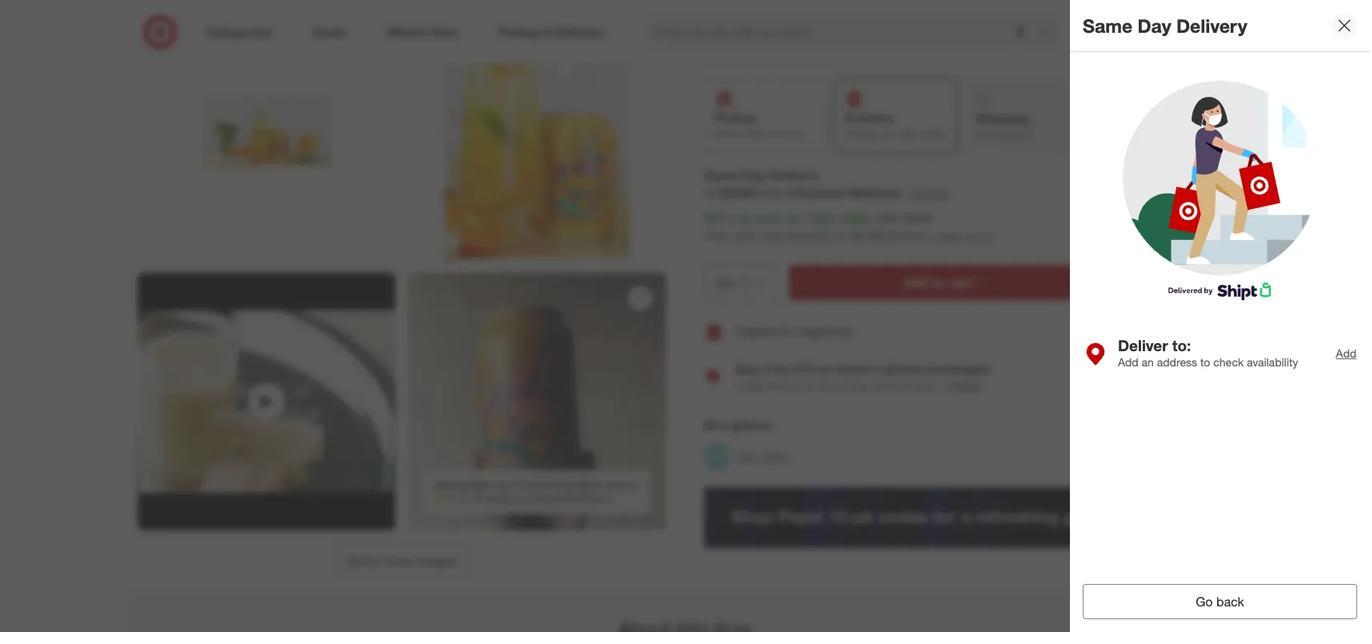 Task type: locate. For each thing, give the bounding box(es) containing it.
today
[[922, 128, 947, 140], [841, 210, 873, 226]]

0 horizontal spatial 0-
[[449, 492, 458, 504]]

pickup ready within 2 hours
[[715, 110, 805, 140]]

day inside buy 3 for $10 on select lacroix beverages order pickup or same day delivery only ∙ details
[[851, 379, 870, 392]]

for right 3
[[774, 361, 791, 377]]

1 horizontal spatial pickup
[[768, 379, 802, 392]]

from
[[758, 185, 785, 201]]

1 horizontal spatial day
[[851, 379, 870, 392]]

0 vertical spatial soon
[[859, 128, 880, 140]]

$0.04
[[755, 1, 783, 15]]

1 0- from the left
[[449, 492, 458, 504]]

1 horizontal spatial or
[[836, 228, 848, 244]]

0 vertical spatial more
[[967, 229, 993, 243]]

day
[[1138, 14, 1172, 37], [743, 167, 766, 183], [851, 379, 870, 392]]

learn more button
[[935, 227, 994, 246]]

pickup
[[715, 110, 756, 126], [768, 379, 802, 392]]

as right it
[[739, 210, 752, 226]]

advertisement region
[[704, 488, 1233, 548]]

images
[[415, 553, 457, 569]]

to left cart
[[933, 274, 945, 290]]

as up the 'membership' at the right top of the page
[[788, 210, 801, 226]]

learn
[[936, 229, 964, 243]]

1 horizontal spatial today
[[922, 128, 947, 140]]

@living.light.now
[[434, 480, 511, 492]]

add for add to cart
[[905, 274, 929, 290]]

with
[[877, 210, 901, 226], [733, 228, 757, 244]]

from charlotte midtown
[[758, 185, 902, 201]]

more right the learn
[[967, 229, 993, 243]]

1 vertical spatial pickup
[[768, 379, 802, 392]]

select
[[837, 361, 874, 377]]

0- right cal,
[[475, 492, 484, 504]]

to
[[704, 185, 716, 201], [933, 274, 945, 290], [1201, 356, 1211, 369]]

show
[[347, 553, 379, 569]]

same inside dialog
[[1083, 14, 1133, 37]]

to inside button
[[933, 274, 945, 290]]

same up to 28269 on the top right
[[704, 167, 739, 183]]

0 horizontal spatial today
[[841, 210, 873, 226]]

0 vertical spatial or
[[836, 228, 848, 244]]

2 vertical spatial same
[[819, 379, 848, 392]]

add right availability
[[1336, 346, 1357, 360]]

0 vertical spatial today
[[922, 128, 947, 140]]

to left check
[[1201, 356, 1211, 369]]

3 0- from the left
[[532, 492, 542, 504]]

thankful for guiltless options! 💛 0-cal, 0-sweetener, 0-sodium!  #lacroix
[[434, 480, 639, 504]]

1 vertical spatial to
[[933, 274, 945, 290]]

2 horizontal spatial to
[[1201, 356, 1211, 369]]

0-
[[449, 492, 458, 504], [475, 492, 484, 504], [532, 492, 542, 504]]

cart
[[948, 274, 973, 290]]

1 vertical spatial with
[[733, 228, 757, 244]]

delivery
[[1177, 14, 1248, 37], [845, 110, 894, 126], [770, 167, 819, 183], [873, 379, 913, 392]]

details
[[947, 379, 982, 392]]

see 1 deal for this item
[[719, 44, 835, 58]]

same day delivery
[[1083, 14, 1248, 37], [704, 167, 819, 183]]

1 horizontal spatial 12pm
[[895, 128, 920, 140]]

0 horizontal spatial day
[[743, 167, 766, 183]]

ounce
[[811, 1, 842, 15]]

beverages
[[928, 361, 991, 377]]

0 horizontal spatial pickup
[[715, 110, 756, 126]]

today down midtown
[[841, 210, 873, 226]]

What can we help you find? suggestions appear below search field
[[644, 14, 1043, 50]]

1 vertical spatial or
[[805, 379, 815, 392]]

0 horizontal spatial soon
[[756, 210, 784, 226]]

for inside 'thankful for guiltless options! 💛 0-cal, 0-sweetener, 0-sodium!  #lacroix'
[[553, 480, 564, 492]]

12pm down charlotte
[[805, 210, 838, 226]]

for left 'this'
[[775, 44, 789, 58]]

0 horizontal spatial same
[[704, 167, 739, 183]]

buy
[[736, 361, 760, 377]]

or down $10
[[805, 379, 815, 392]]

0 vertical spatial with
[[877, 210, 901, 226]]

2 horizontal spatial same
[[1083, 14, 1133, 37]]

0- right 💛
[[449, 492, 458, 504]]

0 horizontal spatial more
[[382, 553, 412, 569]]

more
[[967, 229, 993, 243], [382, 553, 412, 569]]

1 horizontal spatial with
[[877, 210, 901, 226]]

add inside add to cart button
[[905, 274, 929, 290]]

0 horizontal spatial 12pm
[[805, 210, 838, 226]]

1 horizontal spatial more
[[967, 229, 993, 243]]

ready
[[715, 128, 742, 140]]

1 vertical spatial 12pm
[[805, 210, 838, 226]]

1 horizontal spatial add
[[1118, 356, 1139, 369]]

1 vertical spatial soon
[[756, 210, 784, 226]]

add left cart
[[905, 274, 929, 290]]

same day delivery inside dialog
[[1083, 14, 1248, 37]]

deal
[[751, 44, 772, 58]]

1 horizontal spatial same day delivery
[[1083, 14, 1248, 37]]

add for add
[[1336, 346, 1357, 360]]

0 vertical spatial same day delivery
[[1083, 14, 1248, 37]]

or down from charlotte midtown
[[836, 228, 848, 244]]

0 horizontal spatial add
[[905, 274, 929, 290]]

0 horizontal spatial as
[[739, 210, 752, 226]]

0 horizontal spatial to
[[704, 185, 716, 201]]

delivery inside delivery as soon as 12pm today
[[845, 110, 894, 126]]

0 horizontal spatial same day delivery
[[704, 167, 819, 183]]

0 vertical spatial 12pm
[[895, 128, 920, 140]]

2 vertical spatial to
[[1201, 356, 1211, 369]]

1 horizontal spatial 0-
[[475, 492, 484, 504]]

at
[[704, 417, 717, 433]]

on
[[818, 361, 834, 377]]

details button
[[947, 377, 982, 395]]

with down it
[[733, 228, 757, 244]]

1 vertical spatial more
[[382, 553, 412, 569]]

availability
[[1247, 356, 1299, 369]]

to up get
[[704, 185, 716, 201]]

buy 3 for $10 on select lacroix beverages order pickup or same day delivery only ∙ details
[[736, 361, 991, 392]]

today left not
[[922, 128, 947, 140]]

midtown
[[849, 185, 902, 201]]

same down on
[[819, 379, 848, 392]]

for inside see 1 deal for this item link
[[775, 44, 789, 58]]

go back
[[1196, 594, 1245, 610]]

add to cart
[[905, 274, 973, 290]]

only
[[917, 379, 937, 392]]

sodium!
[[542, 492, 576, 504]]

within
[[745, 128, 770, 140]]

0- down thankful on the left bottom
[[532, 492, 542, 504]]

12pm right as
[[895, 128, 920, 140]]

charlotte
[[788, 185, 846, 201]]

see
[[719, 44, 738, 58]]

0 vertical spatial same
[[1083, 14, 1133, 37]]

non-gmo button
[[704, 440, 788, 475]]

same right search
[[1083, 14, 1133, 37]]

for inside buy 3 for $10 on select lacroix beverages order pickup or same day delivery only ∙ details
[[774, 361, 791, 377]]

sweetener,
[[484, 492, 530, 504]]

add inside add button
[[1336, 346, 1357, 360]]

0 vertical spatial pickup
[[715, 110, 756, 126]]

go
[[1196, 594, 1213, 610]]

add
[[905, 274, 929, 290], [1336, 346, 1357, 360], [1118, 356, 1139, 369]]

for
[[775, 44, 789, 58], [781, 324, 796, 340], [774, 361, 791, 377], [553, 480, 564, 492]]

or
[[836, 228, 848, 244], [805, 379, 815, 392]]

soon right as
[[859, 128, 880, 140]]

soon
[[859, 128, 880, 140], [756, 210, 784, 226]]

28269
[[719, 185, 755, 201]]

pickup up ready
[[715, 110, 756, 126]]

show more images
[[347, 553, 457, 569]]

for up sodium!
[[553, 480, 564, 492]]

same
[[1083, 14, 1133, 37], [704, 167, 739, 183], [819, 379, 848, 392]]

1 horizontal spatial soon
[[859, 128, 880, 140]]

2 horizontal spatial as
[[883, 128, 893, 140]]

search button
[[1032, 14, 1070, 53]]

0 horizontal spatial or
[[805, 379, 815, 392]]

non-
[[736, 450, 761, 464]]

∙
[[940, 379, 944, 392]]

1 horizontal spatial to
[[933, 274, 945, 290]]

soon down from
[[756, 210, 784, 226]]

same inside buy 3 for $10 on select lacroix beverages order pickup or same day delivery only ∙ details
[[819, 379, 848, 392]]

pickup down 3
[[768, 379, 802, 392]]

more inside 'button'
[[382, 553, 412, 569]]

0 vertical spatial to
[[704, 185, 716, 201]]

)
[[842, 1, 845, 15]]

with up $9.99/delivery
[[877, 210, 901, 226]]

as inside delivery as soon as 12pm today
[[883, 128, 893, 140]]

shipping not available
[[976, 111, 1031, 141]]

eligible
[[736, 324, 778, 340]]

1 vertical spatial day
[[743, 167, 766, 183]]

today inside get it as soon as 12pm today with shipt free with membership or $9.99/delivery learn more
[[841, 210, 873, 226]]

more right show
[[382, 553, 412, 569]]

2 vertical spatial day
[[851, 379, 870, 392]]

as
[[845, 128, 856, 140]]

0 vertical spatial day
[[1138, 14, 1172, 37]]

as
[[883, 128, 893, 140], [739, 210, 752, 226], [788, 210, 801, 226]]

lacroix sparkling water tangerine - 8pk/12 fl oz cans, 5 of 11 image
[[138, 3, 395, 260]]

image gallery element
[[138, 0, 666, 579]]

1 horizontal spatial same
[[819, 379, 848, 392]]

get
[[704, 210, 725, 226]]

as right as
[[883, 128, 893, 140]]

2 horizontal spatial 0-
[[532, 492, 542, 504]]

2 horizontal spatial day
[[1138, 14, 1172, 37]]

2 horizontal spatial add
[[1336, 346, 1357, 360]]

1 vertical spatial today
[[841, 210, 873, 226]]

pickup inside buy 3 for $10 on select lacroix beverages order pickup or same day delivery only ∙ details
[[768, 379, 802, 392]]

add left an
[[1118, 356, 1139, 369]]

an
[[1142, 356, 1154, 369]]

cal,
[[458, 492, 472, 504]]



Task type: describe. For each thing, give the bounding box(es) containing it.
day inside dialog
[[1138, 14, 1172, 37]]

registries
[[800, 324, 853, 340]]

available
[[994, 129, 1031, 141]]

at huntersville
[[704, 21, 775, 35]]

2 0- from the left
[[475, 492, 484, 504]]

address
[[1157, 356, 1198, 369]]

go back button
[[1083, 584, 1358, 620]]

0 horizontal spatial with
[[733, 228, 757, 244]]

pickup inside pickup ready within 2 hours
[[715, 110, 756, 126]]

guiltless
[[567, 480, 602, 492]]

non-gmo
[[736, 450, 788, 464]]

search
[[1032, 25, 1070, 41]]

hours
[[781, 128, 805, 140]]

💛
[[434, 492, 446, 504]]

delivery as soon as 12pm today
[[845, 110, 947, 140]]

add to cart button
[[789, 265, 1089, 300]]

free
[[704, 228, 730, 244]]

thankful
[[513, 480, 550, 492]]

order
[[736, 379, 765, 392]]

today inside delivery as soon as 12pm today
[[922, 128, 947, 140]]

to 28269
[[704, 185, 755, 201]]

it
[[729, 210, 736, 226]]

get it as soon as 12pm today with shipt free with membership or $9.99/delivery learn more
[[704, 210, 993, 244]]

$9.99/delivery
[[851, 228, 932, 244]]

or inside buy 3 for $10 on select lacroix beverages order pickup or same day delivery only ∙ details
[[805, 379, 815, 392]]

1 vertical spatial same
[[704, 167, 739, 183]]

12pm inside get it as soon as 12pm today with shipt free with membership or $9.99/delivery learn more
[[805, 210, 838, 226]]

#lacroix
[[579, 492, 613, 504]]

huntersville
[[717, 21, 775, 35]]

shipt
[[904, 210, 934, 226]]

add button
[[1335, 345, 1358, 362]]

add inside deliver to: add an address to check availability
[[1118, 356, 1139, 369]]

not
[[976, 129, 991, 141]]

soon inside delivery as soon as 12pm today
[[859, 128, 880, 140]]

gmo
[[761, 450, 788, 464]]

more inside get it as soon as 12pm today with shipt free with membership or $9.99/delivery learn more
[[967, 229, 993, 243]]

check
[[1214, 356, 1244, 369]]

delivery inside buy 3 for $10 on select lacroix beverages order pickup or same day delivery only ∙ details
[[873, 379, 913, 392]]

$10
[[794, 361, 815, 377]]

delivery inside dialog
[[1177, 14, 1248, 37]]

1 horizontal spatial as
[[788, 210, 801, 226]]

options!
[[605, 480, 639, 492]]

1
[[742, 44, 748, 58]]

deliver
[[1118, 336, 1168, 354]]

deliver to: add an address to check availability
[[1118, 336, 1299, 369]]

1 vertical spatial same day delivery
[[704, 167, 819, 183]]

see 1 deal for this item link
[[704, 40, 1233, 63]]

buy 3 for $10 on select lacroix beverages link
[[736, 361, 991, 377]]

lacroix
[[877, 361, 925, 377]]

soon inside get it as soon as 12pm today with shipt free with membership or $9.99/delivery learn more
[[756, 210, 784, 226]]

this
[[792, 44, 810, 58]]

back
[[1217, 594, 1245, 610]]

a
[[721, 417, 728, 433]]

( $0.04 /fluid ounce )
[[749, 1, 845, 15]]

/fluid
[[783, 1, 808, 15]]

show more images button
[[336, 544, 467, 579]]

change button
[[909, 184, 950, 203]]

change
[[910, 186, 949, 200]]

same day delivery dialog
[[1070, 0, 1370, 632]]

item
[[813, 44, 835, 58]]

2
[[773, 128, 778, 140]]

for right eligible
[[781, 324, 796, 340]]

membership
[[761, 228, 833, 244]]

to:
[[1173, 336, 1191, 354]]

12pm inside delivery as soon as 12pm today
[[895, 128, 920, 140]]

lacroix sparkling water tangerine - 8pk/12 fl oz cans, 7 of 11, play video image
[[138, 273, 395, 531]]

lacroix sparkling water tangerine - 8pk/12 fl oz cans, 6 of 11 image
[[408, 3, 666, 260]]

at a glance
[[704, 417, 773, 433]]

3
[[763, 361, 770, 377]]

at
[[704, 21, 714, 35]]

eligible for registries
[[736, 324, 853, 340]]

glance
[[732, 417, 773, 433]]

generic shipt shopper carrying bags image
[[1123, 81, 1317, 301]]

to inside deliver to: add an address to check availability
[[1201, 356, 1211, 369]]

or inside get it as soon as 12pm today with shipt free with membership or $9.99/delivery learn more
[[836, 228, 848, 244]]

shipping
[[976, 111, 1029, 127]]

photo from @living.light.now, 8 of 11 image
[[408, 273, 666, 531]]

(
[[752, 1, 755, 15]]



Task type: vqa. For each thing, say whether or not it's contained in the screenshot.
'Fisher-Price Imaginext DC Super Friends Transforming Batman Bat-Tech Batbot, 6 of 8' image
no



